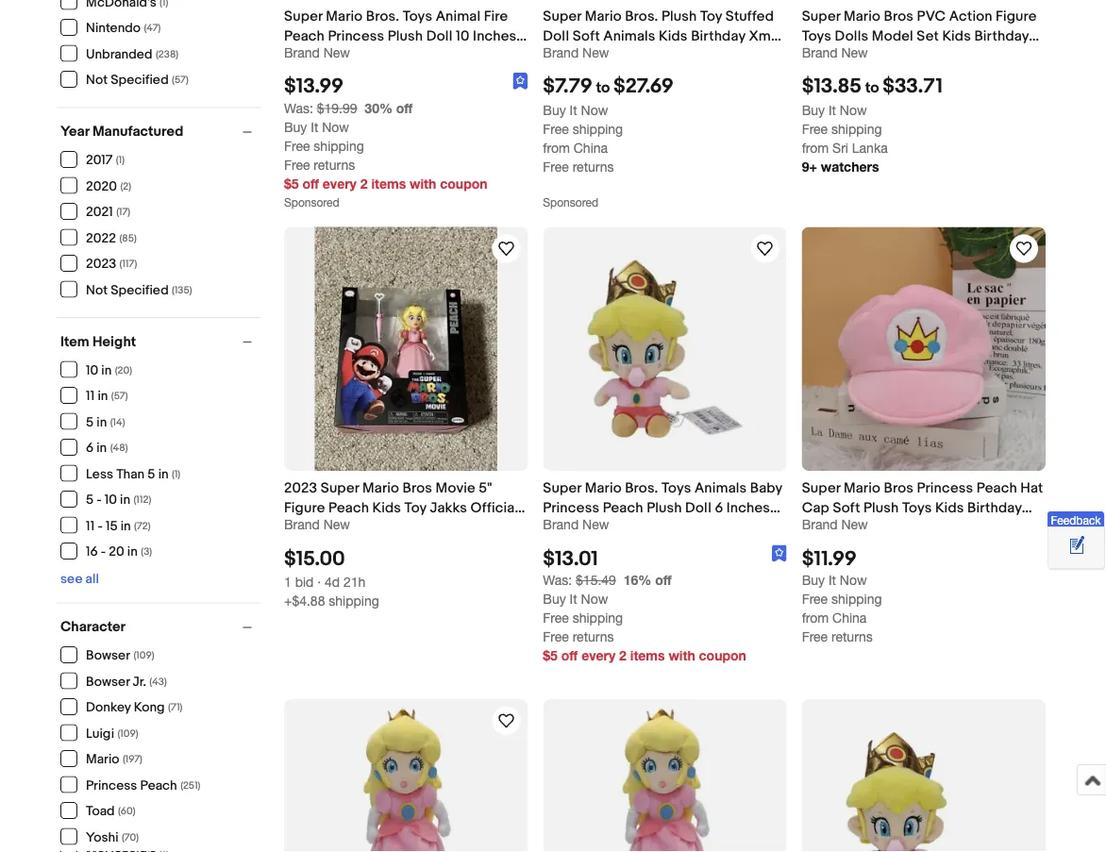Task type: describe. For each thing, give the bounding box(es) containing it.
set
[[917, 27, 940, 44]]

(57) for 11 in
[[111, 391, 128, 403]]

in left '(48)'
[[97, 441, 107, 457]]

now inside was: $19.99 30% off buy it now free shipping free returns $5 off every 2 items with coupon
[[322, 119, 349, 135]]

$15.00 1 bid · 4d 21h +$4.88 shipping
[[284, 547, 379, 609]]

- for 5
[[97, 493, 102, 509]]

(60)
[[118, 806, 136, 818]]

kids inside 2023 super mario bros movie 5" figure peach kids toy jakks official nintendo new
[[373, 500, 401, 517]]

1
[[284, 575, 292, 590]]

movie
[[436, 480, 476, 497]]

returns inside $11.99 buy it now free shipping from china free returns
[[832, 630, 873, 645]]

11 - 15 in (72)
[[86, 519, 151, 535]]

buy inside was: $15.49 16% off buy it now free shipping free returns $5 off every 2 items with coupon
[[543, 592, 566, 607]]

(71)
[[168, 702, 183, 714]]

brand for $13.99
[[284, 44, 320, 60]]

now inside $11.99 buy it now free shipping from china free returns
[[840, 573, 868, 588]]

mario for $13.85
[[844, 7, 881, 24]]

super for $13.99
[[284, 7, 323, 24]]

new for $11.99
[[842, 517, 869, 533]]

china inside the $7.79 to $27.69 buy it now free shipping from china free returns
[[574, 140, 608, 155]]

mario for $11.99
[[844, 480, 881, 497]]

shipping inside $15.00 1 bid · 4d 21h +$4.88 shipping
[[329, 594, 379, 609]]

model
[[872, 27, 914, 44]]

16%
[[624, 573, 652, 588]]

15
[[106, 519, 118, 535]]

(48)
[[110, 442, 128, 455]]

items for $13.01
[[631, 648, 665, 664]]

super mario bros. plush toy stuffed doll soft animals kids birthday xmas gift us heading
[[543, 7, 787, 64]]

buy inside was: $19.99 30% off buy it now free shipping free returns $5 off every 2 items with coupon
[[284, 119, 307, 135]]

(112)
[[134, 494, 151, 507]]

free inside $13.85 to $33.71 buy it now free shipping from sri lanka 9+ watchers
[[802, 121, 828, 136]]

brand new for $11.99
[[802, 517, 869, 533]]

$15.00
[[284, 547, 345, 571]]

21h
[[344, 575, 366, 590]]

10 inside 'super mario bros. toys animal fire peach princess  plush doll 10 inches kids'
[[456, 27, 470, 44]]

inches for $13.99
[[473, 27, 517, 44]]

brand for $11.99
[[802, 517, 838, 533]]

bid
[[295, 575, 314, 590]]

official
[[471, 500, 519, 517]]

birthday for $11.99
[[968, 500, 1023, 517]]

2023 super mario bros movie 5" figure peach kids toy jakks official nintendo new heading
[[284, 480, 525, 537]]

now inside the $7.79 to $27.69 buy it now free shipping from china free returns
[[581, 102, 608, 118]]

$13.99
[[284, 74, 344, 99]]

super inside 2023 super mario bros movie 5" figure peach kids toy jakks official nintendo new
[[321, 480, 359, 497]]

toys inside super mario bros. toys animals baby princess peach plush doll 6 inches kids gift
[[662, 480, 692, 497]]

than
[[116, 467, 145, 483]]

2021
[[86, 204, 113, 221]]

character button
[[60, 619, 261, 636]]

it inside $13.85 to $33.71 buy it now free shipping from sri lanka 9+ watchers
[[829, 102, 837, 118]]

in left (20)
[[101, 363, 112, 379]]

$11.99
[[802, 547, 857, 571]]

year manufactured
[[60, 123, 184, 140]]

plush for $13.99
[[388, 27, 423, 44]]

animals inside super mario bros. toys animals baby princess peach plush doll 6 inches kids gift
[[695, 480, 747, 497]]

2 vertical spatial 10
[[105, 493, 117, 509]]

dolls
[[835, 27, 869, 44]]

returns inside was: $15.49 16% off buy it now free shipping free returns $5 off every 2 items with coupon
[[573, 630, 614, 645]]

bowser for bowser
[[86, 648, 130, 664]]

2 for $13.99
[[361, 176, 368, 191]]

item
[[60, 333, 89, 350]]

peach inside 2023 super mario bros movie 5" figure peach kids toy jakks official nintendo new
[[329, 500, 369, 517]]

$13.85 to $33.71 buy it now free shipping from sri lanka 9+ watchers
[[802, 74, 943, 174]]

gift
[[575, 520, 598, 537]]

super mario bros pvc action figure toys dolls model set kids birthday gifts link
[[802, 6, 1046, 64]]

4d
[[325, 575, 340, 590]]

not specified (135)
[[86, 282, 192, 298]]

2023 super mario bros movie 5" figure peach kids toy jakks official nintendo new
[[284, 480, 519, 537]]

donkey
[[86, 700, 131, 716]]

super mario bros. toys animals baby princess peach plush doll 6 inches kids gift heading
[[543, 480, 783, 537]]

super for $13.85
[[802, 7, 841, 24]]

not specified (57)
[[86, 72, 189, 88]]

brand for $13.01
[[543, 517, 579, 533]]

was: $19.99 30% off buy it now free shipping free returns $5 off every 2 items with coupon
[[284, 100, 488, 191]]

9+
[[802, 159, 818, 174]]

new for $13.01
[[583, 517, 609, 533]]

with for $13.99
[[410, 176, 437, 191]]

returns inside the $7.79 to $27.69 buy it now free shipping from china free returns
[[573, 159, 614, 174]]

kids inside super mario bros. toys animals baby princess peach plush doll 6 inches kids gift
[[543, 520, 572, 537]]

with for $13.01
[[669, 648, 696, 664]]

peach inside super mario bros. toys animals baby princess peach plush doll 6 inches kids gift
[[603, 500, 644, 517]]

shipping inside $11.99 buy it now free shipping from china free returns
[[832, 592, 883, 607]]

figure inside super mario bros pvc action figure toys dolls model set kids birthday gifts
[[996, 7, 1038, 24]]

animal
[[436, 7, 481, 24]]

toys inside 'super mario bros. toys animal fire peach princess  plush doll 10 inches kids'
[[403, 7, 433, 24]]

new for $15.00
[[324, 517, 350, 533]]

$11.99 buy it now free shipping from china free returns
[[802, 547, 883, 645]]

(3)
[[141, 546, 152, 559]]

brand for $13.85
[[802, 44, 838, 60]]

luigi (109)
[[86, 726, 138, 742]]

$19.99
[[317, 100, 358, 116]]

2023 for 2023 super mario bros movie 5" figure peach kids toy jakks official nintendo new
[[284, 480, 318, 497]]

every for $13.99
[[323, 176, 357, 191]]

luigi
[[86, 726, 114, 742]]

returns inside was: $19.99 30% off buy it now free shipping free returns $5 off every 2 items with coupon
[[314, 157, 355, 172]]

shipping inside was: $15.49 16% off buy it now free shipping free returns $5 off every 2 items with coupon
[[573, 611, 623, 626]]

from for $13.85
[[802, 140, 829, 155]]

new for $13.99
[[324, 44, 350, 60]]

peach inside 'super mario bros. toys animal fire peach princess  plush doll 10 inches kids'
[[284, 27, 325, 44]]

(135)
[[172, 284, 192, 297]]

5 for 5 in
[[86, 415, 94, 431]]

see
[[60, 572, 83, 588]]

bros for $13.85
[[884, 7, 914, 24]]

super mario bros pvc action figure toys dolls model set kids birthday gifts
[[802, 7, 1038, 64]]

gift
[[543, 47, 569, 64]]

super mario bros. plush toy stuffed doll soft animals kids birthday xmas gift us link
[[543, 6, 787, 64]]

princess up toad (60)
[[86, 778, 137, 794]]

toy inside super mario bros. plush toy stuffed doll soft animals kids birthday xmas gift us
[[701, 7, 723, 24]]

5"
[[479, 480, 492, 497]]

$27.69
[[614, 74, 674, 99]]

brand new for $13.99
[[284, 44, 350, 60]]

super mario bros. toys animal fire peach princess  plush doll 10 inches kids
[[284, 7, 517, 64]]

plush for $11.99
[[864, 500, 900, 517]]

brand new for $7.79
[[543, 44, 609, 60]]

doll for $13.99
[[427, 27, 453, 44]]

super mario bros pvc action figure toys dolls model set kids birthday gifts heading
[[802, 7, 1040, 64]]

bros. for $13.01
[[625, 480, 659, 497]]

xmas inside super mario bros. plush toy stuffed doll soft animals kids birthday xmas gift us
[[749, 27, 787, 44]]

now inside $13.85 to $33.71 buy it now free shipping from sri lanka 9+ watchers
[[840, 102, 868, 118]]

(14)
[[110, 417, 125, 429]]

off right 16%
[[656, 573, 672, 588]]

bowser for bowser jr.
[[86, 674, 130, 690]]

xmas inside super mario bros princess peach hat cap soft plush toys kids birthday xmas gifts
[[802, 520, 840, 537]]

toys inside super mario bros princess peach hat cap soft plush toys kids birthday xmas gifts
[[903, 500, 933, 517]]

every for $13.01
[[582, 648, 616, 664]]

new
[[348, 520, 379, 537]]

less
[[86, 467, 113, 483]]

6 inside super mario bros. toys animals baby princess peach plush doll 6 inches kids gift
[[715, 500, 724, 517]]

shipping inside the $7.79 to $27.69 buy it now free shipping from china free returns
[[573, 121, 623, 136]]

(85)
[[119, 232, 137, 245]]

to for $13.85
[[866, 79, 880, 97]]

birthday for $13.85
[[975, 27, 1030, 44]]

16 - 20 in (3)
[[86, 544, 152, 561]]

gifts inside super mario bros pvc action figure toys dolls model set kids birthday gifts
[[802, 47, 835, 64]]

- for 16
[[101, 544, 106, 561]]

16
[[86, 544, 98, 561]]

character
[[60, 619, 125, 636]]

kids inside super mario bros pvc action figure toys dolls model set kids birthday gifts
[[943, 27, 972, 44]]

super mario bros princess peach hat cap soft plush toys kids birthday xmas gifts heading
[[802, 480, 1044, 537]]

(197)
[[123, 754, 143, 766]]

30%
[[365, 100, 393, 116]]

watch super mario bros princess peach hat cap soft plush toys kids birthday xmas gifts image
[[1013, 238, 1036, 260]]

item height
[[60, 333, 136, 350]]

plush for $13.01
[[647, 500, 682, 517]]

2020
[[86, 179, 117, 195]]

mario down luigi
[[86, 752, 119, 768]]

(2)
[[120, 180, 131, 193]]

2017
[[86, 153, 113, 169]]

8" super mario bros. princess peach plush doll stuffed toys kids xmas gifts image
[[284, 700, 528, 853]]

brand new for $13.85
[[802, 44, 869, 60]]

(43)
[[149, 676, 167, 689]]

11 for 11 in
[[86, 389, 95, 405]]

brand new for $15.00
[[284, 517, 350, 533]]

0 vertical spatial nintendo
[[86, 20, 141, 36]]

doll inside super mario bros. plush toy stuffed doll soft animals kids birthday xmas gift us
[[543, 27, 570, 44]]

china inside $11.99 buy it now free shipping from china free returns
[[833, 611, 867, 626]]

(72)
[[134, 520, 151, 533]]

(1) inside 2017 (1)
[[116, 154, 125, 167]]

shipping inside $13.85 to $33.71 buy it now free shipping from sri lanka 9+ watchers
[[832, 121, 883, 136]]

princess inside 'super mario bros. toys animal fire peach princess  plush doll 10 inches kids'
[[328, 27, 385, 44]]

0 horizontal spatial 10
[[86, 363, 98, 379]]

super mario bros. plush toy stuffed doll soft animals kids birthday xmas gift us
[[543, 7, 787, 64]]

off down '$19.99'
[[303, 176, 319, 191]]

$13.01
[[543, 547, 598, 571]]

in left (14)
[[97, 415, 107, 431]]

princess inside super mario bros princess peach hat cap soft plush toys kids birthday xmas gifts
[[918, 480, 974, 497]]

mario (197)
[[86, 752, 143, 768]]

mario for $13.99
[[326, 7, 363, 24]]

(17)
[[116, 206, 130, 219]]

baby
[[751, 480, 783, 497]]

$5 for $13.01
[[543, 648, 558, 664]]

kids inside super mario bros. plush toy stuffed doll soft animals kids birthday xmas gift us
[[659, 27, 688, 44]]

2021 (17)
[[86, 204, 130, 221]]

(20)
[[115, 365, 132, 377]]

watch super mario bros. toys animals baby princess peach plush doll 6 inches kids gift image
[[754, 238, 777, 260]]

super mario bros. toys animal fire peach princess  plush doll 10 inches kids link
[[284, 6, 528, 64]]

in left (3)
[[127, 544, 138, 561]]

11 for 11 - 15 in
[[86, 519, 95, 535]]

off right 30%
[[396, 100, 413, 116]]

in right than
[[158, 467, 169, 483]]

yoshi (70)
[[86, 830, 139, 846]]

from inside $11.99 buy it now free shipping from china free returns
[[802, 611, 829, 626]]

2023 super mario bros movie 5" figure peach kids toy jakks official nintendo new link
[[284, 479, 528, 537]]

new for $13.85
[[842, 44, 869, 60]]

coupon for $13.99
[[440, 176, 488, 191]]

year manufactured button
[[60, 123, 261, 140]]

unbranded
[[86, 46, 153, 62]]

off down the $15.49
[[562, 648, 578, 664]]

shipping inside was: $19.99 30% off buy it now free shipping free returns $5 off every 2 items with coupon
[[314, 138, 364, 153]]

kids inside super mario bros princess peach hat cap soft plush toys kids birthday xmas gifts
[[936, 500, 965, 517]]

(117)
[[120, 258, 137, 271]]

not for not specified (135)
[[86, 282, 108, 298]]

it inside $11.99 buy it now free shipping from china free returns
[[829, 573, 837, 588]]



Task type: locate. For each thing, give the bounding box(es) containing it.
hat
[[1021, 480, 1044, 497]]

in left (112)
[[120, 493, 130, 509]]

0 vertical spatial with
[[410, 176, 437, 191]]

(57) inside 11 in (57)
[[111, 391, 128, 403]]

not for not specified (57)
[[86, 72, 108, 88]]

mario inside super mario bros. toys animals baby princess peach plush doll 6 inches kids gift
[[585, 480, 622, 497]]

items down 16%
[[631, 648, 665, 664]]

now down '$19.99'
[[322, 119, 349, 135]]

0 horizontal spatial to
[[596, 79, 611, 97]]

1 horizontal spatial every
[[582, 648, 616, 664]]

super inside 'super mario bros. toys animal fire peach princess  plush doll 10 inches kids'
[[284, 7, 323, 24]]

2 specified from the top
[[111, 282, 169, 298]]

to for $7.79
[[596, 79, 611, 97]]

1 horizontal spatial gifts
[[843, 520, 875, 537]]

1 horizontal spatial soft
[[833, 500, 861, 517]]

2023 for 2023 (117)
[[86, 256, 116, 272]]

toys inside super mario bros pvc action figure toys dolls model set kids birthday gifts
[[802, 27, 832, 44]]

5 in (14)
[[86, 415, 125, 431]]

2 not from the top
[[86, 282, 108, 298]]

0 horizontal spatial doll
[[427, 27, 453, 44]]

toys
[[403, 7, 433, 24], [802, 27, 832, 44], [662, 480, 692, 497], [903, 500, 933, 517]]

1 vertical spatial bowser
[[86, 674, 130, 690]]

in up 5 in (14)
[[98, 389, 108, 405]]

plush up 16%
[[647, 500, 682, 517]]

was: for $13.01
[[543, 573, 573, 588]]

princess up $13.99
[[328, 27, 385, 44]]

super mario bros. toys animals baby princess peach plush doll 6 inches kids gift link
[[543, 479, 787, 537]]

0 vertical spatial was:
[[284, 100, 313, 116]]

bros. up $27.69
[[625, 7, 659, 24]]

mario
[[326, 7, 363, 24], [585, 7, 622, 24], [844, 7, 881, 24], [363, 480, 400, 497], [585, 480, 622, 497], [844, 480, 881, 497], [86, 752, 119, 768]]

0 horizontal spatial 6
[[86, 441, 94, 457]]

shipping down the $15.49
[[573, 611, 623, 626]]

soft for $11.99
[[833, 500, 861, 517]]

brand new up $13.85
[[802, 44, 869, 60]]

figure inside 2023 super mario bros movie 5" figure peach kids toy jakks official nintendo new
[[284, 500, 325, 517]]

10 up 15
[[105, 493, 117, 509]]

plush right cap
[[864, 500, 900, 517]]

2 down 16%
[[620, 648, 627, 664]]

2 11 from the top
[[86, 519, 95, 535]]

1 vertical spatial toy
[[405, 500, 427, 517]]

brand up $13.01
[[543, 517, 579, 533]]

inches down baby
[[727, 500, 771, 517]]

0 horizontal spatial (57)
[[111, 391, 128, 403]]

1 horizontal spatial (57)
[[172, 74, 189, 86]]

plush inside super mario bros. plush toy stuffed doll soft animals kids birthday xmas gift us
[[662, 7, 697, 24]]

0 horizontal spatial every
[[323, 176, 357, 191]]

from down $7.79
[[543, 140, 570, 155]]

0 vertical spatial figure
[[996, 7, 1038, 24]]

gifts inside super mario bros princess peach hat cap soft plush toys kids birthday xmas gifts
[[843, 520, 875, 537]]

with inside was: $19.99 30% off buy it now free shipping free returns $5 off every 2 items with coupon
[[410, 176, 437, 191]]

(1) right than
[[172, 468, 181, 481]]

bowser jr. (43)
[[86, 674, 167, 690]]

1 vertical spatial with
[[669, 648, 696, 664]]

2 bowser from the top
[[86, 674, 130, 690]]

bros. for $13.99
[[366, 7, 400, 24]]

with inside was: $15.49 16% off buy it now free shipping free returns $5 off every 2 items with coupon
[[669, 648, 696, 664]]

doll for $13.01
[[686, 500, 712, 517]]

every inside was: $15.49 16% off buy it now free shipping free returns $5 off every 2 items with coupon
[[582, 648, 616, 664]]

1 bowser from the top
[[86, 648, 130, 664]]

mario inside 'super mario bros. toys animal fire peach princess  plush doll 10 inches kids'
[[326, 7, 363, 24]]

new
[[324, 44, 350, 60], [583, 44, 609, 60], [842, 44, 869, 60], [324, 517, 350, 533], [583, 517, 609, 533], [842, 517, 869, 533]]

was: for $13.99
[[284, 100, 313, 116]]

0 vertical spatial $5
[[284, 176, 299, 191]]

items for $13.99
[[372, 176, 406, 191]]

$5 for $13.99
[[284, 176, 299, 191]]

1 vertical spatial specified
[[111, 282, 169, 298]]

was: $15.49 16% off buy it now free shipping free returns $5 off every 2 items with coupon
[[543, 573, 747, 664]]

birthday down stuffed
[[691, 27, 746, 44]]

toad (60)
[[86, 804, 136, 820]]

buy inside $13.85 to $33.71 buy it now free shipping from sri lanka 9+ watchers
[[802, 102, 825, 118]]

1 vertical spatial items
[[631, 648, 665, 664]]

brand for $7.79
[[543, 44, 579, 60]]

returns down $11.99
[[832, 630, 873, 645]]

1 horizontal spatial 10
[[105, 493, 117, 509]]

pvc
[[918, 7, 946, 24]]

5 left (14)
[[86, 415, 94, 431]]

buy inside the $7.79 to $27.69 buy it now free shipping from china free returns
[[543, 102, 566, 118]]

0 vertical spatial soft
[[573, 27, 601, 44]]

0 vertical spatial 5
[[86, 415, 94, 431]]

0 vertical spatial xmas
[[749, 27, 787, 44]]

0 vertical spatial 2023
[[86, 256, 116, 272]]

0 horizontal spatial xmas
[[749, 27, 787, 44]]

1 to from the left
[[596, 79, 611, 97]]

1 horizontal spatial 2023
[[284, 480, 318, 497]]

not down unbranded
[[86, 72, 108, 88]]

inches inside super mario bros. toys animals baby princess peach plush doll 6 inches kids gift
[[727, 500, 771, 517]]

0 vertical spatial every
[[323, 176, 357, 191]]

mario up 'us'
[[585, 7, 622, 24]]

plush inside super mario bros. toys animals baby princess peach plush doll 6 inches kids gift
[[647, 500, 682, 517]]

bros for $11.99
[[884, 480, 914, 497]]

1 horizontal spatial to
[[866, 79, 880, 97]]

buy down $7.79
[[543, 102, 566, 118]]

plush left stuffed
[[662, 7, 697, 24]]

shipping down '$19.99'
[[314, 138, 364, 153]]

mario up $11.99
[[844, 480, 881, 497]]

bowser up donkey
[[86, 674, 130, 690]]

plush up 30%
[[388, 27, 423, 44]]

super inside super mario bros pvc action figure toys dolls model set kids birthday gifts
[[802, 7, 841, 24]]

None text field
[[284, 100, 358, 116], [543, 573, 617, 588], [284, 100, 358, 116], [543, 573, 617, 588]]

buy
[[543, 102, 566, 118], [802, 102, 825, 118], [284, 119, 307, 135], [802, 573, 825, 588], [543, 592, 566, 607]]

2 horizontal spatial doll
[[686, 500, 712, 517]]

it inside was: $15.49 16% off buy it now free shipping free returns $5 off every 2 items with coupon
[[570, 592, 578, 607]]

0 horizontal spatial coupon
[[440, 176, 488, 191]]

5 right than
[[148, 467, 155, 483]]

inches for $13.01
[[727, 500, 771, 517]]

princess up gift
[[543, 500, 600, 517]]

(238)
[[156, 48, 179, 60]]

(57) for not specified
[[172, 74, 189, 86]]

1 vertical spatial 10
[[86, 363, 98, 379]]

1 vertical spatial figure
[[284, 500, 325, 517]]

off
[[396, 100, 413, 116], [303, 176, 319, 191], [656, 573, 672, 588], [562, 648, 578, 664]]

0 vertical spatial bowser
[[86, 648, 130, 664]]

china down $11.99
[[833, 611, 867, 626]]

0 vertical spatial coupon
[[440, 176, 488, 191]]

5
[[86, 415, 94, 431], [148, 467, 155, 483], [86, 493, 94, 509]]

0 vertical spatial china
[[574, 140, 608, 155]]

it inside the $7.79 to $27.69 buy it now free shipping from china free returns
[[570, 102, 578, 118]]

inches inside 'super mario bros. toys animal fire peach princess  plush doll 10 inches kids'
[[473, 27, 517, 44]]

watchers
[[821, 159, 880, 174]]

0 horizontal spatial nintendo
[[86, 20, 141, 36]]

-
[[97, 493, 102, 509], [98, 519, 103, 535], [101, 544, 106, 561]]

0 vertical spatial items
[[372, 176, 406, 191]]

animals inside super mario bros. plush toy stuffed doll soft animals kids birthday xmas gift us
[[604, 27, 656, 44]]

1 horizontal spatial inches
[[727, 500, 771, 517]]

2 for $13.01
[[620, 648, 627, 664]]

20
[[109, 544, 124, 561]]

soft inside super mario bros. plush toy stuffed doll soft animals kids birthday xmas gift us
[[573, 27, 601, 44]]

2 horizontal spatial 10
[[456, 27, 470, 44]]

was: down $13.99
[[284, 100, 313, 116]]

0 horizontal spatial (1)
[[116, 154, 125, 167]]

brand new up $11.99
[[802, 517, 869, 533]]

super mario bros. toys animals baby princess peach plush doll 6 inches kids gift
[[543, 480, 783, 537]]

0 horizontal spatial was:
[[284, 100, 313, 116]]

10
[[456, 27, 470, 44], [86, 363, 98, 379], [105, 493, 117, 509]]

brand up $13.85
[[802, 44, 838, 60]]

watch 8" super mario bros. princess peach plush doll stuffed toys kids xmas gifts image
[[495, 710, 518, 733]]

mario for $13.01
[[585, 480, 622, 497]]

mario up 'new'
[[363, 480, 400, 497]]

free
[[543, 121, 569, 136], [802, 121, 828, 136], [284, 138, 310, 153], [284, 157, 310, 172], [543, 159, 569, 174], [802, 592, 828, 607], [543, 611, 569, 626], [543, 630, 569, 645], [802, 630, 828, 645]]

1 vertical spatial -
[[98, 519, 103, 535]]

1 horizontal spatial items
[[631, 648, 665, 664]]

was: inside was: $15.49 16% off buy it now free shipping free returns $5 off every 2 items with coupon
[[543, 573, 573, 588]]

1 vertical spatial 5
[[148, 467, 155, 483]]

action
[[950, 7, 993, 24]]

mario inside super mario bros. plush toy stuffed doll soft animals kids birthday xmas gift us
[[585, 7, 622, 24]]

brand for $15.00
[[284, 517, 320, 533]]

returns down the $15.49
[[573, 630, 614, 645]]

1 vertical spatial 2
[[620, 648, 627, 664]]

2023 super mario bros movie 5" figure peach kids toy jakks official nintendo new image
[[315, 227, 498, 471]]

mario inside super mario bros princess peach hat cap soft plush toys kids birthday xmas gifts
[[844, 480, 881, 497]]

$33.71
[[883, 74, 943, 99]]

0 vertical spatial specified
[[111, 72, 169, 88]]

super inside super mario bros princess peach hat cap soft plush toys kids birthday xmas gifts
[[802, 480, 841, 497]]

1 horizontal spatial nintendo
[[284, 520, 344, 537]]

1 horizontal spatial with
[[669, 648, 696, 664]]

specified for not specified (57)
[[111, 72, 169, 88]]

to right $7.79
[[596, 79, 611, 97]]

bowser (109)
[[86, 648, 154, 664]]

from for $7.79
[[543, 140, 570, 155]]

0 horizontal spatial china
[[574, 140, 608, 155]]

1 vertical spatial (57)
[[111, 391, 128, 403]]

2 to from the left
[[866, 79, 880, 97]]

toy inside 2023 super mario bros movie 5" figure peach kids toy jakks official nintendo new
[[405, 500, 427, 517]]

(57) inside 'not specified (57)'
[[172, 74, 189, 86]]

0 horizontal spatial toy
[[405, 500, 427, 517]]

coupon
[[440, 176, 488, 191], [699, 648, 747, 664]]

1 vertical spatial animals
[[695, 480, 747, 497]]

2022 (85)
[[86, 230, 137, 247]]

(109) inside bowser (109)
[[134, 650, 154, 663]]

from down $11.99
[[802, 611, 829, 626]]

china
[[574, 140, 608, 155], [833, 611, 867, 626]]

returns down $7.79
[[573, 159, 614, 174]]

unbranded (238)
[[86, 46, 179, 62]]

1 horizontal spatial 2
[[620, 648, 627, 664]]

1 vertical spatial $5
[[543, 648, 558, 664]]

1 horizontal spatial (1)
[[172, 468, 181, 481]]

buy down $11.99
[[802, 573, 825, 588]]

0 horizontal spatial inches
[[473, 27, 517, 44]]

bros. for $7.79
[[625, 7, 659, 24]]

1 vertical spatial (109)
[[118, 728, 138, 740]]

(57) down (238)
[[172, 74, 189, 86]]

1 vertical spatial 6
[[715, 500, 724, 517]]

birthday down 'hat'
[[968, 500, 1023, 517]]

0 vertical spatial gifts
[[802, 47, 835, 64]]

china down $7.79
[[574, 140, 608, 155]]

1 horizontal spatial animals
[[695, 480, 747, 497]]

now down $7.79
[[581, 102, 608, 118]]

11
[[86, 389, 95, 405], [86, 519, 95, 535]]

manufactured
[[92, 123, 184, 140]]

1 11 from the top
[[86, 389, 95, 405]]

birthday inside super mario bros. plush toy stuffed doll soft animals kids birthday xmas gift us
[[691, 27, 746, 44]]

super mario bros princess peach hat cap soft plush toys kids birthday xmas gifts image
[[802, 227, 1046, 471]]

2 vertical spatial 5
[[86, 493, 94, 509]]

1 vertical spatial inches
[[727, 500, 771, 517]]

0 vertical spatial (1)
[[116, 154, 125, 167]]

in
[[101, 363, 112, 379], [98, 389, 108, 405], [97, 415, 107, 431], [97, 441, 107, 457], [158, 467, 169, 483], [120, 493, 130, 509], [121, 519, 131, 535], [127, 544, 138, 561]]

5 down less
[[86, 493, 94, 509]]

to right $13.85
[[866, 79, 880, 97]]

0 horizontal spatial $5
[[284, 176, 299, 191]]

mario inside 2023 super mario bros movie 5" figure peach kids toy jakks official nintendo new
[[363, 480, 400, 497]]

0 vertical spatial toy
[[701, 7, 723, 24]]

returns down '$19.99'
[[314, 157, 355, 172]]

gifts up $11.99
[[843, 520, 875, 537]]

1 horizontal spatial figure
[[996, 7, 1038, 24]]

to inside $13.85 to $33.71 buy it now free shipping from sri lanka 9+ watchers
[[866, 79, 880, 97]]

donkey kong (71)
[[86, 700, 183, 716]]

- right 16
[[101, 544, 106, 561]]

princess left 'hat'
[[918, 480, 974, 497]]

xmas
[[749, 27, 787, 44], [802, 520, 840, 537]]

10 down item height
[[86, 363, 98, 379]]

figure up $15.00
[[284, 500, 325, 517]]

super for $13.01
[[543, 480, 582, 497]]

not down 2023 (117)
[[86, 282, 108, 298]]

0 horizontal spatial 2023
[[86, 256, 116, 272]]

less than 5 in (1)
[[86, 467, 181, 483]]

11 in (57)
[[86, 389, 128, 405]]

items inside was: $15.49 16% off buy it now free shipping free returns $5 off every 2 items with coupon
[[631, 648, 665, 664]]

new for $7.79
[[583, 44, 609, 60]]

11 up 5 in (14)
[[86, 389, 95, 405]]

1 vertical spatial 2023
[[284, 480, 318, 497]]

bros inside super mario bros pvc action figure toys dolls model set kids birthday gifts
[[884, 7, 914, 24]]

inches
[[473, 27, 517, 44], [727, 500, 771, 517]]

now down the $15.49
[[581, 592, 608, 607]]

jakks
[[430, 500, 468, 517]]

now inside was: $15.49 16% off buy it now free shipping free returns $5 off every 2 items with coupon
[[581, 592, 608, 607]]

0 horizontal spatial with
[[410, 176, 437, 191]]

specified down the (117)
[[111, 282, 169, 298]]

new up $13.85
[[842, 44, 869, 60]]

2 vertical spatial -
[[101, 544, 106, 561]]

$5
[[284, 176, 299, 191], [543, 648, 558, 664]]

2022
[[86, 230, 116, 247]]

brand new
[[284, 44, 350, 60], [543, 44, 609, 60], [802, 44, 869, 60], [284, 517, 350, 533], [543, 517, 609, 533], [802, 517, 869, 533]]

$7.79 to $27.69 buy it now free shipping from china free returns
[[543, 74, 674, 174]]

0 horizontal spatial 2
[[361, 176, 368, 191]]

2020 (2)
[[86, 179, 131, 195]]

- left 15
[[98, 519, 103, 535]]

princess inside super mario bros. toys animals baby princess peach plush doll 6 inches kids gift
[[543, 500, 600, 517]]

0 vertical spatial (109)
[[134, 650, 154, 663]]

in right 15
[[121, 519, 131, 535]]

toy left jakks
[[405, 500, 427, 517]]

6 in (48)
[[86, 441, 128, 457]]

brand new up $7.79
[[543, 44, 609, 60]]

2023 inside 2023 super mario bros movie 5" figure peach kids toy jakks official nintendo new
[[284, 480, 318, 497]]

10 in (20)
[[86, 363, 132, 379]]

1 vertical spatial (1)
[[172, 468, 181, 481]]

to inside the $7.79 to $27.69 buy it now free shipping from china free returns
[[596, 79, 611, 97]]

every down '$19.99'
[[323, 176, 357, 191]]

10 down animal
[[456, 27, 470, 44]]

brand up $15.00
[[284, 517, 320, 533]]

it inside was: $19.99 30% off buy it now free shipping free returns $5 off every 2 items with coupon
[[311, 119, 319, 135]]

it down $11.99
[[829, 573, 837, 588]]

specified down unbranded (238)
[[111, 72, 169, 88]]

specified
[[111, 72, 169, 88], [111, 282, 169, 298]]

brand
[[284, 44, 320, 60], [543, 44, 579, 60], [802, 44, 838, 60], [284, 517, 320, 533], [543, 517, 579, 533], [802, 517, 838, 533]]

sri
[[833, 140, 849, 155]]

shipping down $7.79
[[573, 121, 623, 136]]

new up $15.00
[[324, 517, 350, 533]]

0 horizontal spatial soft
[[573, 27, 601, 44]]

plush inside 'super mario bros. toys animal fire peach princess  plush doll 10 inches kids'
[[388, 27, 423, 44]]

0 horizontal spatial figure
[[284, 500, 325, 517]]

see all
[[60, 572, 99, 588]]

0 vertical spatial not
[[86, 72, 108, 88]]

bros inside super mario bros princess peach hat cap soft plush toys kids birthday xmas gifts
[[884, 480, 914, 497]]

- for 11
[[98, 519, 103, 535]]

every down the $15.49
[[582, 648, 616, 664]]

from inside $13.85 to $33.71 buy it now free shipping from sri lanka 9+ watchers
[[802, 140, 829, 155]]

super for $7.79
[[543, 7, 582, 24]]

$5 inside was: $15.49 16% off buy it now free shipping free returns $5 off every 2 items with coupon
[[543, 648, 558, 664]]

1 horizontal spatial coupon
[[699, 648, 747, 664]]

2023 down 2022 on the left of the page
[[86, 256, 116, 272]]

lanka
[[853, 140, 888, 155]]

1 not from the top
[[86, 72, 108, 88]]

kids inside 'super mario bros. toys animal fire peach princess  plush doll 10 inches kids'
[[284, 47, 313, 64]]

soft right cap
[[833, 500, 861, 517]]

brand new for $13.01
[[543, 517, 609, 533]]

nintendo up $15.00
[[284, 520, 344, 537]]

$15.49
[[576, 573, 617, 588]]

0 horizontal spatial items
[[372, 176, 406, 191]]

fire
[[484, 7, 509, 24]]

birthday inside super mario bros princess peach hat cap soft plush toys kids birthday xmas gifts
[[968, 500, 1023, 517]]

toad
[[86, 804, 115, 820]]

super mario bros princess peach hat cap soft plush toys kids birthday xmas gifts
[[802, 480, 1044, 537]]

(109)
[[134, 650, 154, 663], [118, 728, 138, 740]]

doll inside 'super mario bros. toys animal fire peach princess  plush doll 10 inches kids'
[[427, 27, 453, 44]]

watch 2023 super mario bros movie 5" figure peach kids toy jakks official nintendo new image
[[495, 238, 518, 260]]

(109) up jr.
[[134, 650, 154, 663]]

specified for not specified (135)
[[111, 282, 169, 298]]

peach inside super mario bros princess peach hat cap soft plush toys kids birthday xmas gifts
[[977, 480, 1018, 497]]

0 vertical spatial 6
[[86, 441, 94, 457]]

1 vertical spatial coupon
[[699, 648, 747, 664]]

1 vertical spatial every
[[582, 648, 616, 664]]

birthday down the action
[[975, 27, 1030, 44]]

1 horizontal spatial doll
[[543, 27, 570, 44]]

super mario bros plush toys stuffed soft collection doll kids birthday gifts image
[[543, 700, 787, 853]]

1 vertical spatial china
[[833, 611, 867, 626]]

every inside was: $19.99 30% off buy it now free shipping free returns $5 off every 2 items with coupon
[[323, 176, 357, 191]]

plush inside super mario bros princess peach hat cap soft plush toys kids birthday xmas gifts
[[864, 500, 900, 517]]

11 left 15
[[86, 519, 95, 535]]

1 vertical spatial nintendo
[[284, 520, 344, 537]]

+$4.88
[[284, 594, 325, 609]]

(109) for luigi
[[118, 728, 138, 740]]

new up $13.01
[[583, 517, 609, 533]]

5 for 5 - 10 in
[[86, 493, 94, 509]]

mario up dolls
[[844, 7, 881, 24]]

2023 (117)
[[86, 256, 137, 272]]

it down the $15.49
[[570, 592, 578, 607]]

1 horizontal spatial $5
[[543, 648, 558, 664]]

bros inside 2023 super mario bros movie 5" figure peach kids toy jakks official nintendo new
[[403, 480, 433, 497]]

animals up $27.69
[[604, 27, 656, 44]]

5 - 10 in (112)
[[86, 493, 151, 509]]

brand up $7.79
[[543, 44, 579, 60]]

items inside was: $19.99 30% off buy it now free shipping free returns $5 off every 2 items with coupon
[[372, 176, 406, 191]]

super mario bros. toys animals baby princess peach plush doll 6 inches kids gift image
[[543, 227, 787, 471]]

0 horizontal spatial animals
[[604, 27, 656, 44]]

figure
[[996, 7, 1038, 24], [284, 500, 325, 517]]

mario up gift
[[585, 480, 622, 497]]

us
[[572, 47, 590, 64]]

1 vertical spatial was:
[[543, 573, 573, 588]]

mario for $7.79
[[585, 7, 622, 24]]

was: down $13.01
[[543, 573, 573, 588]]

0 vertical spatial 10
[[456, 27, 470, 44]]

super mario bros princess peach hat cap soft plush toys kids birthday xmas gifts link
[[802, 479, 1046, 537]]

birthday inside super mario bros pvc action figure toys dolls model set kids birthday gifts
[[975, 27, 1030, 44]]

coupon inside was: $19.99 30% off buy it now free shipping free returns $5 off every 2 items with coupon
[[440, 176, 488, 191]]

(109) for bowser
[[134, 650, 154, 663]]

0 vertical spatial -
[[97, 493, 102, 509]]

gifts up $13.85
[[802, 47, 835, 64]]

nintendo inside 2023 super mario bros movie 5" figure peach kids toy jakks official nintendo new
[[284, 520, 344, 537]]

yoshi
[[86, 830, 119, 846]]

stuffed
[[726, 7, 775, 24]]

nintendo (47)
[[86, 20, 161, 36]]

soft for $7.79
[[573, 27, 601, 44]]

1 horizontal spatial toy
[[701, 7, 723, 24]]

peach
[[284, 27, 325, 44], [977, 480, 1018, 497], [329, 500, 369, 517], [603, 500, 644, 517], [140, 778, 177, 794]]

height
[[92, 333, 136, 350]]

was: inside was: $19.99 30% off buy it now free shipping free returns $5 off every 2 items with coupon
[[284, 100, 313, 116]]

see all button
[[60, 572, 99, 588]]

cap
[[802, 500, 830, 517]]

from up 9+
[[802, 140, 829, 155]]

super mario bros. toys animal fire peach princess  plush doll 10 inches kids heading
[[284, 7, 527, 64]]

(251)
[[181, 780, 201, 792]]

(70)
[[122, 832, 139, 844]]

xmas down cap
[[802, 520, 840, 537]]

- down less
[[97, 493, 102, 509]]

1 horizontal spatial was:
[[543, 573, 573, 588]]

0 vertical spatial animals
[[604, 27, 656, 44]]

new right gift
[[583, 44, 609, 60]]

super inside super mario bros. plush toy stuffed doll soft animals kids birthday xmas gift us
[[543, 7, 582, 24]]

feedback
[[1052, 514, 1102, 527]]

super mario bros. plush toy stuffed doll soft animals kids birthday xmas gift us image
[[802, 700, 1046, 853]]

mario up $13.99
[[326, 7, 363, 24]]

1 vertical spatial 11
[[86, 519, 95, 535]]

1 vertical spatial gifts
[[843, 520, 875, 537]]

2023 up $15.00
[[284, 480, 318, 497]]

figure right the action
[[996, 7, 1038, 24]]

coupon for $13.01
[[699, 648, 747, 664]]

0 vertical spatial (57)
[[172, 74, 189, 86]]

bros. inside 'super mario bros. toys animal fire peach princess  plush doll 10 inches kids'
[[366, 7, 400, 24]]

(1) inside the "less than 5 in (1)"
[[172, 468, 181, 481]]

buy inside $11.99 buy it now free shipping from china free returns
[[802, 573, 825, 588]]

bowser up bowser jr. (43)
[[86, 648, 130, 664]]

nintendo up unbranded
[[86, 20, 141, 36]]

1 horizontal spatial china
[[833, 611, 867, 626]]

kids
[[659, 27, 688, 44], [943, 27, 972, 44], [284, 47, 313, 64], [373, 500, 401, 517], [936, 500, 965, 517], [543, 520, 572, 537]]

buy down $13.99
[[284, 119, 307, 135]]

1 specified from the top
[[111, 72, 169, 88]]

(109) inside luigi (109)
[[118, 728, 138, 740]]

from inside the $7.79 to $27.69 buy it now free shipping from china free returns
[[543, 140, 570, 155]]

1 horizontal spatial 6
[[715, 500, 724, 517]]

super for $11.99
[[802, 480, 841, 497]]

0 vertical spatial 2
[[361, 176, 368, 191]]

mario inside super mario bros pvc action figure toys dolls model set kids birthday gifts
[[844, 7, 881, 24]]

brand new up $13.01
[[543, 517, 609, 533]]

bros. left animal
[[366, 7, 400, 24]]



Task type: vqa. For each thing, say whether or not it's contained in the screenshot.
the top the Inches
yes



